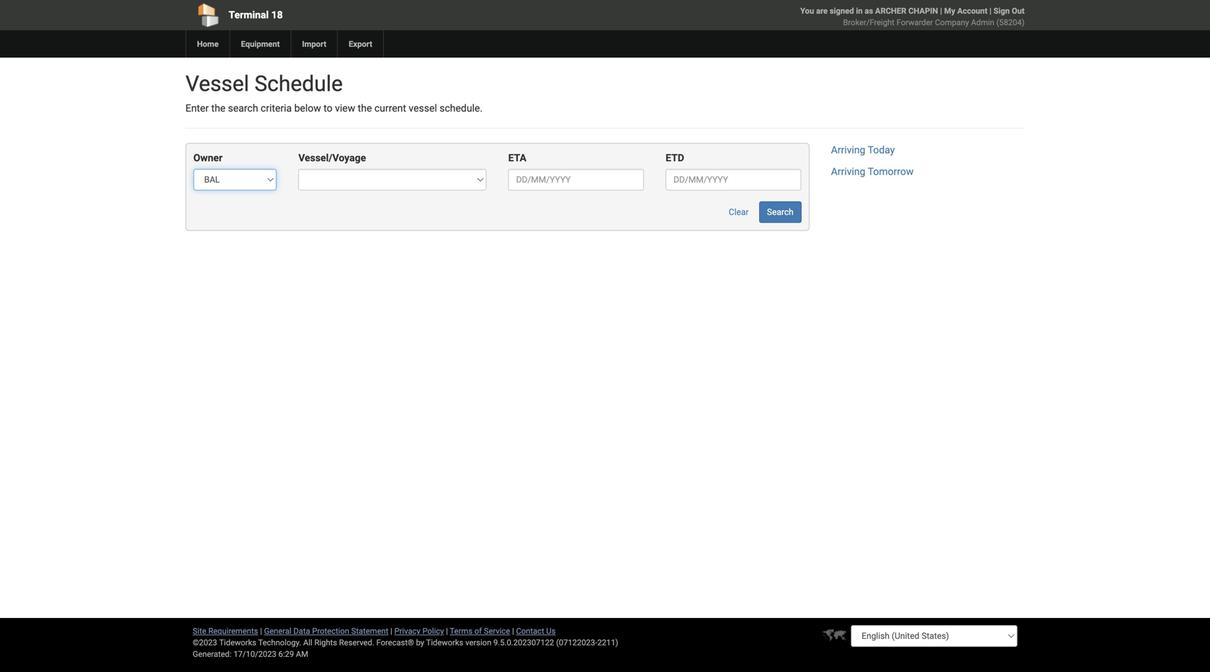 Task type: describe. For each thing, give the bounding box(es) containing it.
| up the "9.5.0.202307122"
[[512, 627, 514, 636]]

to
[[324, 102, 333, 114]]

archer
[[876, 6, 907, 15]]

sign
[[994, 6, 1011, 15]]

in
[[857, 6, 863, 15]]

broker/freight
[[844, 18, 895, 27]]

admin
[[972, 18, 995, 27]]

as
[[865, 6, 874, 15]]

current
[[375, 102, 407, 114]]

export
[[349, 39, 373, 49]]

arriving for arriving tomorrow
[[832, 166, 866, 178]]

protection
[[312, 627, 350, 636]]

home link
[[186, 30, 230, 58]]

| up forecast®
[[391, 627, 393, 636]]

9.5.0.202307122
[[494, 638, 555, 648]]

technology.
[[258, 638, 301, 648]]

terms
[[450, 627, 473, 636]]

view
[[335, 102, 356, 114]]

general data protection statement link
[[264, 627, 389, 636]]

schedule.
[[440, 102, 483, 114]]

6:29
[[279, 650, 294, 659]]

search
[[768, 207, 794, 217]]

chapin
[[909, 6, 939, 15]]

site
[[193, 627, 206, 636]]

| up tideworks
[[446, 627, 448, 636]]

arriving tomorrow link
[[832, 166, 914, 178]]

vessel/voyage
[[299, 152, 366, 164]]

arriving tomorrow
[[832, 166, 914, 178]]

terminal 18 link
[[186, 0, 523, 30]]

tomorrow
[[868, 166, 914, 178]]

my account link
[[945, 6, 988, 15]]

import link
[[291, 30, 337, 58]]

equipment link
[[230, 30, 291, 58]]

| left the sign
[[990, 6, 992, 15]]

1 the from the left
[[211, 102, 226, 114]]

statement
[[352, 627, 389, 636]]

terminal
[[229, 9, 269, 21]]

of
[[475, 627, 482, 636]]

17/10/2023
[[234, 650, 277, 659]]

enter
[[186, 102, 209, 114]]

general
[[264, 627, 292, 636]]

tideworks
[[426, 638, 464, 648]]

privacy
[[395, 627, 421, 636]]

you
[[801, 6, 815, 15]]

equipment
[[241, 39, 280, 49]]

arriving for arriving today
[[832, 144, 866, 156]]

terminal 18
[[229, 9, 283, 21]]

am
[[296, 650, 309, 659]]

forwarder
[[897, 18, 934, 27]]

home
[[197, 39, 219, 49]]

contact us link
[[516, 627, 556, 636]]

vessel
[[186, 71, 249, 97]]

you are signed in as archer chapin | my account | sign out broker/freight forwarder company admin (58204)
[[801, 6, 1025, 27]]

policy
[[423, 627, 444, 636]]

eta
[[509, 152, 527, 164]]

(07122023-
[[557, 638, 598, 648]]

arriving today
[[832, 144, 896, 156]]

2 the from the left
[[358, 102, 372, 114]]

2211)
[[598, 638, 619, 648]]

| left "my"
[[941, 6, 943, 15]]

us
[[547, 627, 556, 636]]

search button
[[760, 201, 802, 223]]

out
[[1013, 6, 1025, 15]]

contact
[[516, 627, 545, 636]]

vessel
[[409, 102, 437, 114]]

version
[[466, 638, 492, 648]]

sign out link
[[994, 6, 1025, 15]]

below
[[295, 102, 321, 114]]

etd
[[666, 152, 685, 164]]



Task type: vqa. For each thing, say whether or not it's contained in the screenshot.
the 11:06
no



Task type: locate. For each thing, give the bounding box(es) containing it.
rights
[[315, 638, 337, 648]]

the right view
[[358, 102, 372, 114]]

arriving up arriving tomorrow "link"
[[832, 144, 866, 156]]

by
[[416, 638, 425, 648]]

export link
[[337, 30, 383, 58]]

clear
[[729, 207, 749, 217]]

forecast®
[[377, 638, 414, 648]]

owner
[[194, 152, 223, 164]]

arriving
[[832, 144, 866, 156], [832, 166, 866, 178]]

site requirements link
[[193, 627, 258, 636]]

1 arriving from the top
[[832, 144, 866, 156]]

service
[[484, 627, 510, 636]]

signed
[[830, 6, 855, 15]]

1 vertical spatial arriving
[[832, 166, 866, 178]]

site requirements | general data protection statement | privacy policy | terms of service | contact us ©2023 tideworks technology. all rights reserved. forecast® by tideworks version 9.5.0.202307122 (07122023-2211) generated: 17/10/2023 6:29 am
[[193, 627, 619, 659]]

company
[[936, 18, 970, 27]]

0 horizontal spatial the
[[211, 102, 226, 114]]

ETD text field
[[666, 169, 802, 191]]

vessel schedule enter the search criteria below to view the current vessel schedule.
[[186, 71, 483, 114]]

ETA text field
[[509, 169, 645, 191]]

all
[[303, 638, 313, 648]]

18
[[271, 9, 283, 21]]

account
[[958, 6, 988, 15]]

import
[[302, 39, 327, 49]]

reserved.
[[339, 638, 375, 648]]

schedule
[[255, 71, 343, 97]]

my
[[945, 6, 956, 15]]

privacy policy link
[[395, 627, 444, 636]]

|
[[941, 6, 943, 15], [990, 6, 992, 15], [260, 627, 262, 636], [391, 627, 393, 636], [446, 627, 448, 636], [512, 627, 514, 636]]

criteria
[[261, 102, 292, 114]]

terms of service link
[[450, 627, 510, 636]]

2 arriving from the top
[[832, 166, 866, 178]]

search
[[228, 102, 258, 114]]

requirements
[[208, 627, 258, 636]]

| left 'general'
[[260, 627, 262, 636]]

the right 'enter'
[[211, 102, 226, 114]]

clear button
[[721, 201, 757, 223]]

generated:
[[193, 650, 232, 659]]

1 horizontal spatial the
[[358, 102, 372, 114]]

arriving down arriving today link
[[832, 166, 866, 178]]

are
[[817, 6, 828, 15]]

0 vertical spatial arriving
[[832, 144, 866, 156]]

data
[[294, 627, 310, 636]]

the
[[211, 102, 226, 114], [358, 102, 372, 114]]

arriving today link
[[832, 144, 896, 156]]

(58204)
[[997, 18, 1025, 27]]

©2023 tideworks
[[193, 638, 257, 648]]

today
[[868, 144, 896, 156]]



